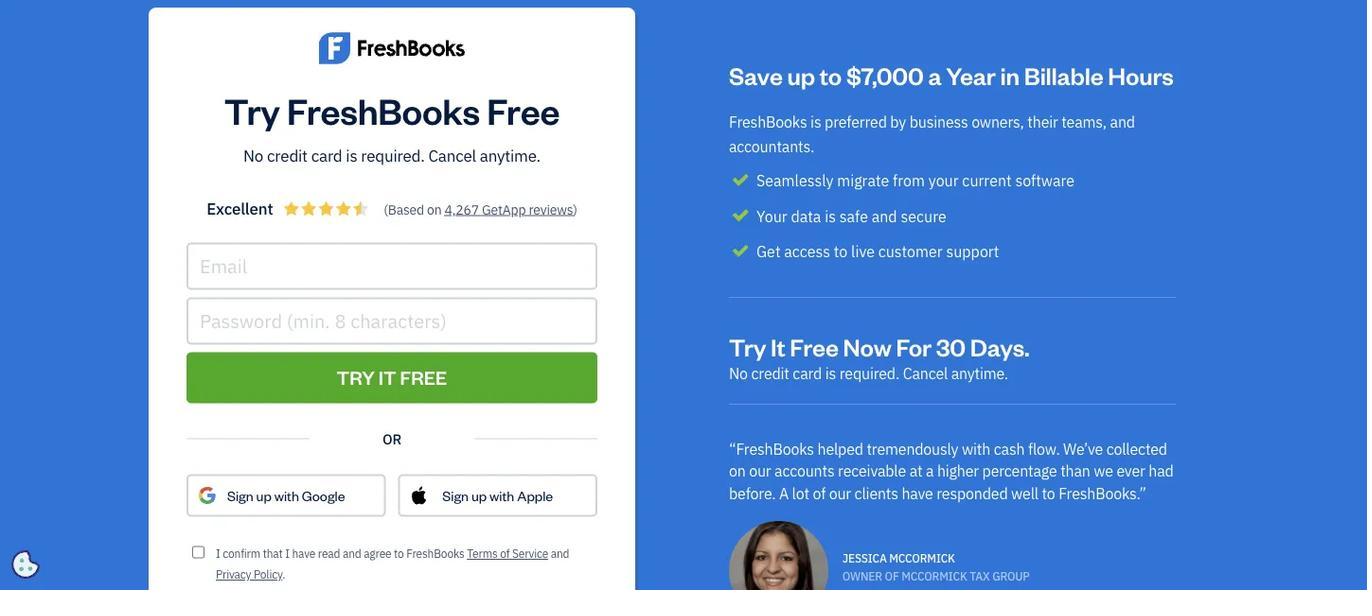 Task type: describe. For each thing, give the bounding box(es) containing it.
receivable
[[838, 462, 906, 482]]

save up to $7,000 a year in billable hours
[[729, 60, 1174, 91]]

it for try it free now for 30 days. no credit card is required. cancel anytime.
[[771, 331, 786, 362]]

0 horizontal spatial cancel
[[429, 145, 476, 166]]

tax
[[970, 569, 990, 584]]

agree
[[364, 547, 392, 562]]

privacy
[[216, 568, 251, 583]]

we
[[1094, 462, 1114, 482]]

collected
[[1107, 439, 1168, 459]]

0 vertical spatial on
[[427, 201, 442, 218]]

up for $7,000
[[788, 60, 815, 91]]

google logo image
[[198, 474, 217, 519]]

sign up with apple
[[443, 487, 553, 505]]

to up preferred
[[820, 60, 842, 91]]

and inside the freshbooks is preferred by business owners, their teams, and accountants.
[[1110, 112, 1135, 132]]

get access to live customer support
[[757, 242, 1000, 262]]

flow.
[[1028, 439, 1060, 459]]

accounts
[[775, 462, 835, 482]]

try for try it free
[[337, 365, 375, 390]]

service
[[512, 547, 548, 562]]

card inside try it free now for 30 days. no credit card is required. cancel anytime.
[[793, 364, 822, 384]]

jessica mccormick owner of mccormick tax group
[[843, 552, 1030, 584]]

hours
[[1108, 60, 1174, 91]]

"freshbooks
[[729, 439, 814, 459]]

sign up with google button
[[187, 474, 386, 519]]

sign for sign up with google
[[227, 487, 253, 505]]

0 vertical spatial credit
[[267, 145, 308, 166]]

freshbooks inside the freshbooks is preferred by business owners, their teams, and accountants.
[[729, 112, 807, 132]]

tremendously
[[867, 439, 959, 459]]

helped
[[818, 439, 864, 459]]

anytime. inside try it free now for 30 days. no credit card is required. cancel anytime.
[[952, 364, 1009, 384]]

.
[[282, 568, 285, 583]]

read
[[318, 547, 340, 562]]

to inside i confirm that i have read and agree to freshbooks terms of service and privacy policy .
[[394, 547, 404, 562]]

with for sign up with apple
[[490, 487, 515, 505]]

for
[[896, 331, 932, 362]]

at
[[910, 462, 923, 482]]

sign up with google
[[227, 487, 345, 505]]

free for try it free
[[400, 365, 447, 390]]

now
[[843, 331, 892, 362]]

than
[[1061, 462, 1091, 482]]

preferred
[[825, 112, 887, 132]]

well
[[1012, 484, 1039, 504]]

confirm
[[223, 547, 261, 562]]

to inside the "freshbooks helped tremendously with cash flow. we've collected on our accounts receivable at a higher percentage than we ever had before. a lot of our clients have responded well to freshbooks."
[[1042, 484, 1056, 504]]

from
[[893, 171, 925, 191]]

Email email field
[[187, 243, 598, 290]]

had
[[1149, 462, 1174, 482]]

required. inside try it free now for 30 days. no credit card is required. cancel anytime.
[[840, 364, 900, 384]]

secure
[[901, 206, 947, 226]]

or
[[383, 430, 402, 448]]

a inside the "freshbooks helped tremendously with cash flow. we've collected on our accounts receivable at a higher percentage than we ever had before. a lot of our clients have responded well to freshbooks."
[[926, 462, 934, 482]]

google
[[302, 487, 345, 505]]

$7,000
[[847, 60, 924, 91]]

(based
[[384, 201, 424, 218]]

percentage
[[983, 462, 1057, 482]]

privacy policy link
[[216, 568, 282, 583]]

2 i from the left
[[285, 547, 290, 562]]

and right 'safe'
[[872, 206, 897, 226]]

software
[[1016, 171, 1075, 191]]

current
[[963, 171, 1012, 191]]

no inside try it free now for 30 days. no credit card is required. cancel anytime.
[[729, 364, 748, 384]]

free for try freshbooks free
[[487, 87, 560, 133]]

getapp
[[482, 201, 526, 218]]

(based on 4,267 getapp reviews )
[[384, 201, 577, 218]]

business
[[910, 112, 968, 132]]

0 horizontal spatial no
[[243, 145, 263, 166]]

try freshbooks free
[[224, 87, 560, 133]]

apple
[[517, 487, 553, 505]]

that
[[263, 547, 283, 562]]

their
[[1028, 112, 1059, 132]]

year
[[946, 60, 996, 91]]

0 vertical spatial anytime.
[[480, 145, 541, 166]]

4,267
[[445, 201, 479, 218]]

"freshbooks helped tremendously with cash flow. we've collected on our accounts receivable at a higher percentage than we ever had before. a lot of our clients have responded well to freshbooks."
[[729, 439, 1174, 504]]

and right 'read'
[[343, 547, 361, 562]]

terms
[[467, 547, 498, 562]]

live
[[851, 242, 875, 262]]

no credit card is required. cancel anytime.
[[243, 145, 541, 166]]

freshbooks is preferred by business owners, their teams, and accountants.
[[729, 112, 1135, 156]]

owner
[[843, 569, 883, 584]]

is up 4.5 stars image at the top left of page
[[346, 145, 357, 166]]

by
[[891, 112, 906, 132]]

data
[[791, 206, 821, 226]]

excellent
[[207, 198, 273, 219]]

responded
[[937, 484, 1008, 504]]

save
[[729, 60, 783, 91]]

billable
[[1024, 60, 1104, 91]]

cash
[[994, 439, 1025, 459]]

get
[[757, 242, 781, 262]]

accountants.
[[729, 136, 815, 156]]

apple logo image
[[410, 487, 429, 506]]

of inside the "freshbooks helped tremendously with cash flow. we've collected on our accounts receivable at a higher percentage than we ever had before. a lot of our clients have responded well to freshbooks."
[[813, 484, 826, 504]]

days.
[[971, 331, 1030, 362]]

a
[[779, 484, 789, 504]]

try it free now for 30 days. no credit card is required. cancel anytime.
[[729, 331, 1030, 384]]

1 vertical spatial our
[[829, 484, 851, 504]]

lot
[[792, 484, 810, 504]]

freshbooks."
[[1059, 484, 1147, 504]]

customer
[[879, 242, 943, 262]]

try it free button
[[187, 353, 598, 404]]

0 vertical spatial required.
[[361, 145, 425, 166]]

up for apple
[[472, 487, 487, 505]]

jessica
[[843, 552, 887, 567]]

safe
[[840, 206, 868, 226]]

cookie preferences image
[[11, 551, 40, 580]]

clients
[[855, 484, 899, 504]]



Task type: locate. For each thing, give the bounding box(es) containing it.
1 vertical spatial card
[[793, 364, 822, 384]]

cancel up 4,267
[[429, 145, 476, 166]]

)
[[573, 201, 577, 218]]

1 sign from the left
[[227, 487, 253, 505]]

anytime.
[[480, 145, 541, 166], [952, 364, 1009, 384]]

1 horizontal spatial cancel
[[903, 364, 948, 384]]

freshbooks up the no credit card is required. cancel anytime.
[[287, 87, 480, 133]]

freshbooks up accountants. in the top right of the page
[[729, 112, 807, 132]]

0 vertical spatial a
[[929, 60, 942, 91]]

policy
[[254, 568, 282, 583]]

before.
[[729, 484, 776, 504]]

with left google
[[274, 487, 299, 505]]

0 vertical spatial have
[[902, 484, 934, 504]]

to right agree
[[394, 547, 404, 562]]

2 horizontal spatial free
[[790, 331, 839, 362]]

1 horizontal spatial with
[[490, 487, 515, 505]]

no up excellent
[[243, 145, 263, 166]]

our left clients
[[829, 484, 851, 504]]

up right 'save'
[[788, 60, 815, 91]]

1 vertical spatial on
[[729, 462, 746, 482]]

1 i from the left
[[216, 547, 220, 562]]

0 horizontal spatial our
[[749, 462, 771, 482]]

1 horizontal spatial our
[[829, 484, 851, 504]]

freshbooks
[[287, 87, 480, 133], [729, 112, 807, 132], [406, 547, 465, 562]]

2 vertical spatial free
[[400, 365, 447, 390]]

freshbooks logo image
[[319, 30, 465, 66]]

seamlessly migrate from your current software
[[757, 171, 1075, 191]]

credit up "freshbooks
[[751, 364, 790, 384]]

0 horizontal spatial anytime.
[[480, 145, 541, 166]]

0 vertical spatial free
[[487, 87, 560, 133]]

support
[[947, 242, 1000, 262]]

1 vertical spatial required.
[[840, 364, 900, 384]]

1 horizontal spatial no
[[729, 364, 748, 384]]

with
[[962, 439, 991, 459], [274, 487, 299, 505], [490, 487, 515, 505]]

0 vertical spatial it
[[771, 331, 786, 362]]

in
[[1001, 60, 1020, 91]]

1 horizontal spatial card
[[793, 364, 822, 384]]

0 horizontal spatial card
[[311, 145, 342, 166]]

0 horizontal spatial free
[[400, 365, 447, 390]]

terms of service link
[[467, 547, 548, 562]]

a
[[929, 60, 942, 91], [926, 462, 934, 482]]

freshbooks inside i confirm that i have read and agree to freshbooks terms of service and privacy policy .
[[406, 547, 465, 562]]

of
[[813, 484, 826, 504], [500, 547, 510, 562], [885, 569, 899, 584]]

mccormick right jessica
[[890, 552, 955, 567]]

our
[[749, 462, 771, 482], [829, 484, 851, 504]]

it inside button
[[379, 365, 396, 390]]

is up helped
[[826, 364, 836, 384]]

0 horizontal spatial try
[[224, 87, 280, 133]]

1 horizontal spatial on
[[729, 462, 746, 482]]

0 horizontal spatial with
[[274, 487, 299, 505]]

to right well
[[1042, 484, 1056, 504]]

credit up 4.5 stars image at the top left of page
[[267, 145, 308, 166]]

1 vertical spatial a
[[926, 462, 934, 482]]

1 horizontal spatial of
[[813, 484, 826, 504]]

1 horizontal spatial free
[[487, 87, 560, 133]]

0 horizontal spatial it
[[379, 365, 396, 390]]

1 horizontal spatial up
[[472, 487, 487, 505]]

mccormick
[[890, 552, 955, 567], [902, 569, 968, 584]]

higher
[[938, 462, 979, 482]]

0 vertical spatial no
[[243, 145, 263, 166]]

credit
[[267, 145, 308, 166], [751, 364, 790, 384]]

1 horizontal spatial try
[[337, 365, 375, 390]]

1 horizontal spatial i
[[285, 547, 290, 562]]

0 vertical spatial our
[[749, 462, 771, 482]]

sign right apple logo
[[443, 487, 469, 505]]

of inside i confirm that i have read and agree to freshbooks terms of service and privacy policy .
[[500, 547, 510, 562]]

try inside button
[[337, 365, 375, 390]]

0 vertical spatial try
[[224, 87, 280, 133]]

2 vertical spatial of
[[885, 569, 899, 584]]

free for try it free now for 30 days. no credit card is required. cancel anytime.
[[790, 331, 839, 362]]

with for sign up with google
[[274, 487, 299, 505]]

Password (min. 8 characters) password field
[[187, 298, 598, 345]]

on
[[427, 201, 442, 218], [729, 462, 746, 482]]

of right owner
[[885, 569, 899, 584]]

teams,
[[1062, 112, 1107, 132]]

of right lot
[[813, 484, 826, 504]]

and
[[1110, 112, 1135, 132], [872, 206, 897, 226], [343, 547, 361, 562], [551, 547, 570, 562]]

on up before.
[[729, 462, 746, 482]]

1 vertical spatial credit
[[751, 364, 790, 384]]

required. down now
[[840, 364, 900, 384]]

your data is safe and secure
[[757, 206, 947, 226]]

1 horizontal spatial have
[[902, 484, 934, 504]]

sign right google logo
[[227, 487, 253, 505]]

1 vertical spatial no
[[729, 364, 748, 384]]

0 horizontal spatial i
[[216, 547, 220, 562]]

card
[[311, 145, 342, 166], [793, 364, 822, 384]]

30
[[936, 331, 966, 362]]

to
[[820, 60, 842, 91], [834, 242, 848, 262], [1042, 484, 1056, 504], [394, 547, 404, 562]]

have inside the "freshbooks helped tremendously with cash flow. we've collected on our accounts receivable at a higher percentage than we ever had before. a lot of our clients have responded well to freshbooks."
[[902, 484, 934, 504]]

and right service
[[551, 547, 570, 562]]

on left 4,267
[[427, 201, 442, 218]]

our up before.
[[749, 462, 771, 482]]

1 vertical spatial mccormick
[[902, 569, 968, 584]]

with up the higher
[[962, 439, 991, 459]]

i
[[216, 547, 220, 562], [285, 547, 290, 562]]

0 vertical spatial card
[[311, 145, 342, 166]]

it left now
[[771, 331, 786, 362]]

group
[[993, 569, 1030, 584]]

4.5 stars image
[[284, 202, 369, 216]]

is left 'safe'
[[825, 206, 836, 226]]

up for google
[[256, 487, 272, 505]]

with left apple
[[490, 487, 515, 505]]

of right terms
[[500, 547, 510, 562]]

free
[[487, 87, 560, 133], [790, 331, 839, 362], [400, 365, 447, 390]]

1 vertical spatial have
[[292, 547, 316, 562]]

have inside i confirm that i have read and agree to freshbooks terms of service and privacy policy .
[[292, 547, 316, 562]]

2 horizontal spatial try
[[729, 331, 766, 362]]

1 vertical spatial it
[[379, 365, 396, 390]]

1 vertical spatial anytime.
[[952, 364, 1009, 384]]

0 horizontal spatial required.
[[361, 145, 425, 166]]

0 horizontal spatial have
[[292, 547, 316, 562]]

0 horizontal spatial on
[[427, 201, 442, 218]]

access
[[784, 242, 831, 262]]

it
[[771, 331, 786, 362], [379, 365, 396, 390]]

have down at at the right bottom of page
[[902, 484, 934, 504]]

cancel down for at the bottom right of page
[[903, 364, 948, 384]]

required. down try freshbooks free
[[361, 145, 425, 166]]

i confirm that i have read and agree to freshbooks terms of service and privacy policy .
[[216, 547, 570, 583]]

card up 4.5 stars image at the top left of page
[[311, 145, 342, 166]]

card up helped
[[793, 364, 822, 384]]

reviews
[[529, 201, 573, 218]]

1 horizontal spatial required.
[[840, 364, 900, 384]]

2 sign from the left
[[443, 487, 469, 505]]

1 vertical spatial try
[[729, 331, 766, 362]]

mccormick left tax
[[902, 569, 968, 584]]

is inside the freshbooks is preferred by business owners, their teams, and accountants.
[[811, 112, 822, 132]]

ever
[[1117, 462, 1146, 482]]

it inside try it free now for 30 days. no credit card is required. cancel anytime.
[[771, 331, 786, 362]]

up right google logo
[[256, 487, 272, 505]]

your
[[757, 206, 788, 226]]

we've
[[1064, 439, 1103, 459]]

to left live
[[834, 242, 848, 262]]

of inside jessica mccormick owner of mccormick tax group
[[885, 569, 899, 584]]

0 horizontal spatial credit
[[267, 145, 308, 166]]

1 horizontal spatial credit
[[751, 364, 790, 384]]

0 vertical spatial mccormick
[[890, 552, 955, 567]]

freshbooks left terms
[[406, 547, 465, 562]]

with inside the "freshbooks helped tremendously with cash flow. we've collected on our accounts receivable at a higher percentage than we ever had before. a lot of our clients have responded well to freshbooks."
[[962, 439, 991, 459]]

sign up with apple button
[[398, 475, 598, 518]]

seamlessly
[[757, 171, 834, 191]]

cookie consent banner dialog
[[14, 358, 298, 577]]

no
[[243, 145, 263, 166], [729, 364, 748, 384]]

have
[[902, 484, 934, 504], [292, 547, 316, 562]]

0 horizontal spatial sign
[[227, 487, 253, 505]]

and right teams,
[[1110, 112, 1135, 132]]

free inside try it free now for 30 days. no credit card is required. cancel anytime.
[[790, 331, 839, 362]]

credit inside try it free now for 30 days. no credit card is required. cancel anytime.
[[751, 364, 790, 384]]

i left 'confirm'
[[216, 547, 220, 562]]

4,267 getapp reviews link
[[445, 197, 573, 223]]

sign for sign up with apple
[[443, 487, 469, 505]]

1 horizontal spatial it
[[771, 331, 786, 362]]

0 horizontal spatial of
[[500, 547, 510, 562]]

anytime. up "getapp"
[[480, 145, 541, 166]]

0 vertical spatial cancel
[[429, 145, 476, 166]]

cancel inside try it free now for 30 days. no credit card is required. cancel anytime.
[[903, 364, 948, 384]]

1 vertical spatial of
[[500, 547, 510, 562]]

owners,
[[972, 112, 1024, 132]]

it for try it free
[[379, 365, 396, 390]]

on inside the "freshbooks helped tremendously with cash flow. we've collected on our accounts receivable at a higher percentage than we ever had before. a lot of our clients have responded well to freshbooks."
[[729, 462, 746, 482]]

1 vertical spatial free
[[790, 331, 839, 362]]

try for try freshbooks free
[[224, 87, 280, 133]]

a left year
[[929, 60, 942, 91]]

1 horizontal spatial sign
[[443, 487, 469, 505]]

i right that
[[285, 547, 290, 562]]

0 vertical spatial of
[[813, 484, 826, 504]]

have left 'read'
[[292, 547, 316, 562]]

try it free
[[337, 365, 447, 390]]

it down "password (min. 8 characters)" password field
[[379, 365, 396, 390]]

anytime. down days.
[[952, 364, 1009, 384]]

up left apple
[[472, 487, 487, 505]]

2 horizontal spatial with
[[962, 439, 991, 459]]

2 horizontal spatial of
[[885, 569, 899, 584]]

1 vertical spatial cancel
[[903, 364, 948, 384]]

try inside try it free now for 30 days. no credit card is required. cancel anytime.
[[729, 331, 766, 362]]

2 horizontal spatial up
[[788, 60, 815, 91]]

migrate
[[837, 171, 890, 191]]

None checkbox
[[192, 547, 205, 559]]

free inside button
[[400, 365, 447, 390]]

is inside try it free now for 30 days. no credit card is required. cancel anytime.
[[826, 364, 836, 384]]

0 horizontal spatial up
[[256, 487, 272, 505]]

try for try it free now for 30 days. no credit card is required. cancel anytime.
[[729, 331, 766, 362]]

a right at at the right bottom of page
[[926, 462, 934, 482]]

no up "freshbooks
[[729, 364, 748, 384]]

1 horizontal spatial anytime.
[[952, 364, 1009, 384]]

try
[[224, 87, 280, 133], [729, 331, 766, 362], [337, 365, 375, 390]]

2 vertical spatial try
[[337, 365, 375, 390]]

your
[[929, 171, 959, 191]]

is left preferred
[[811, 112, 822, 132]]



Task type: vqa. For each thing, say whether or not it's contained in the screenshot.
DIFFERENCE
no



